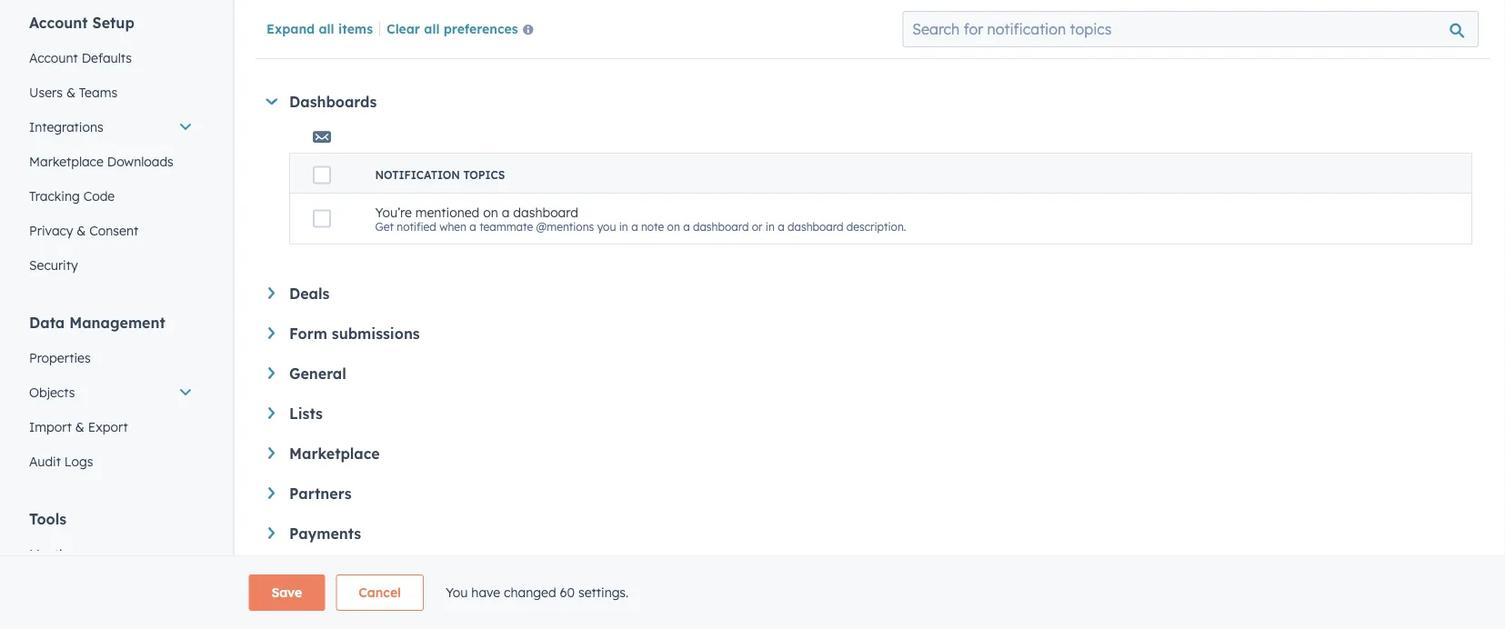 Task type: vqa. For each thing, say whether or not it's contained in the screenshot.
Gross Payment Revenue image
no



Task type: describe. For each thing, give the bounding box(es) containing it.
you're mentioned on a contact record get notified when a teammate @mentions you in a note or logged activity on a contact record.
[[375, 12, 865, 42]]

clear
[[387, 20, 420, 36]]

caret image for partners
[[268, 488, 275, 499]]

management
[[69, 314, 165, 332]]

expand
[[267, 20, 315, 36]]

meetings link
[[18, 538, 204, 572]]

data management
[[29, 314, 165, 332]]

& for teams
[[66, 85, 75, 101]]

partners button
[[268, 485, 1473, 503]]

lists button
[[268, 405, 1473, 423]]

you inside you're mentioned on a dashboard get notified when a teammate @mentions you in a note on a dashboard or in a dashboard description.
[[597, 220, 616, 234]]

caret image for general
[[268, 368, 275, 379]]

security link
[[18, 248, 204, 283]]

cancel button
[[336, 575, 424, 611]]

@mentions inside you're mentioned on a dashboard get notified when a teammate @mentions you in a note on a dashboard or in a dashboard description.
[[536, 220, 594, 234]]

integrations
[[29, 119, 103, 135]]

payments
[[289, 525, 361, 543]]

data management element
[[18, 313, 204, 480]]

properties link
[[18, 341, 204, 376]]

caret image for form submissions
[[268, 328, 275, 339]]

activity
[[720, 28, 758, 42]]

description.
[[847, 220, 907, 234]]

properties
[[29, 350, 91, 366]]

you're mentioned on a dashboard get notified when a teammate @mentions you in a note on a dashboard or in a dashboard description.
[[375, 204, 907, 234]]

form submissions
[[289, 325, 420, 343]]

record.
[[829, 28, 865, 42]]

consent
[[89, 223, 138, 239]]

marketplace downloads
[[29, 154, 174, 170]]

account defaults link
[[18, 41, 204, 76]]

you're for you're mentioned on a dashboard
[[375, 204, 412, 220]]

1 horizontal spatial dashboard
[[693, 220, 749, 234]]

notification
[[375, 168, 460, 182]]

tracking code link
[[18, 179, 204, 214]]

when inside you're mentioned on a dashboard get notified when a teammate @mentions you in a note on a dashboard or in a dashboard description.
[[440, 220, 467, 234]]

expand all items button
[[267, 20, 373, 36]]

notified inside you're mentioned on a dashboard get notified when a teammate @mentions you in a note on a dashboard or in a dashboard description.
[[397, 220, 437, 234]]

Search for notification topics search field
[[903, 11, 1479, 47]]

privacy & consent link
[[18, 214, 204, 248]]

lists
[[289, 405, 323, 423]]

payments button
[[268, 525, 1473, 543]]

privacy
[[29, 223, 73, 239]]

general
[[289, 365, 346, 383]]

@mentions inside you're mentioned on a contact record get notified when a teammate @mentions you in a note or logged activity on a contact record.
[[536, 28, 594, 42]]

dashboards button
[[266, 93, 1473, 111]]

downloads
[[107, 154, 174, 170]]

integrations button
[[18, 110, 204, 145]]

objects
[[29, 385, 75, 401]]

deals button
[[268, 285, 1473, 303]]

or inside you're mentioned on a dashboard get notified when a teammate @mentions you in a note on a dashboard or in a dashboard description.
[[752, 220, 763, 234]]

partners
[[289, 485, 352, 503]]

notification topics
[[375, 168, 505, 182]]

you
[[446, 585, 468, 601]]

tracking
[[29, 188, 80, 204]]

all for expand
[[319, 20, 335, 36]]

account for account setup
[[29, 14, 88, 32]]

security
[[29, 258, 78, 273]]

audit
[[29, 454, 61, 470]]

save
[[272, 585, 302, 601]]

note inside you're mentioned on a contact record get notified when a teammate @mentions you in a note or logged activity on a contact record.
[[641, 28, 664, 42]]

logs
[[64, 454, 93, 470]]

logged
[[681, 28, 717, 42]]

marketplace for marketplace
[[289, 445, 380, 463]]



Task type: locate. For each thing, give the bounding box(es) containing it.
record
[[563, 12, 601, 28]]

2 teammate from the top
[[480, 220, 533, 234]]

import
[[29, 419, 72, 435]]

1 horizontal spatial or
[[752, 220, 763, 234]]

you're inside you're mentioned on a dashboard get notified when a teammate @mentions you in a note on a dashboard or in a dashboard description.
[[375, 204, 412, 220]]

2 you're from the top
[[375, 204, 412, 220]]

1 vertical spatial or
[[752, 220, 763, 234]]

all right clear
[[424, 20, 440, 36]]

0 vertical spatial get
[[375, 28, 394, 42]]

0 vertical spatial or
[[668, 28, 678, 42]]

caret image for dashboards
[[266, 98, 278, 105]]

you inside you're mentioned on a contact record get notified when a teammate @mentions you in a note or logged activity on a contact record.
[[597, 28, 616, 42]]

audit logs link
[[18, 445, 204, 480]]

account
[[29, 14, 88, 32], [29, 50, 78, 66]]

1 teammate from the top
[[480, 28, 533, 42]]

when right clear
[[440, 28, 467, 42]]

marketplace up "partners"
[[289, 445, 380, 463]]

mentioned for dashboard
[[416, 204, 480, 220]]

form submissions button
[[268, 325, 1473, 343]]

save button
[[249, 575, 325, 611]]

you're right 'items' at the top of the page
[[375, 12, 412, 28]]

1 vertical spatial mentioned
[[416, 204, 480, 220]]

marketplace inside 'account setup' element
[[29, 154, 104, 170]]

& left 'export'
[[75, 419, 84, 435]]

all for clear
[[424, 20, 440, 36]]

settings.
[[579, 585, 629, 601]]

1 notified from the top
[[397, 28, 437, 42]]

users
[[29, 85, 63, 101]]

clear all preferences button
[[387, 19, 541, 41]]

& inside data management 'element'
[[75, 419, 84, 435]]

you
[[597, 28, 616, 42], [597, 220, 616, 234]]

2 when from the top
[[440, 220, 467, 234]]

0 horizontal spatial all
[[319, 20, 335, 36]]

a
[[502, 12, 510, 28], [470, 28, 477, 42], [632, 28, 638, 42], [777, 28, 784, 42], [502, 204, 510, 220], [470, 220, 477, 234], [632, 220, 638, 234], [683, 220, 690, 234], [778, 220, 785, 234]]

topics
[[464, 168, 505, 182]]

1 vertical spatial you're
[[375, 204, 412, 220]]

you're inside you're mentioned on a contact record get notified when a teammate @mentions you in a note or logged activity on a contact record.
[[375, 12, 412, 28]]

0 horizontal spatial dashboard
[[513, 204, 579, 220]]

2 get from the top
[[375, 220, 394, 234]]

2 all from the left
[[424, 20, 440, 36]]

caret image inside dashboards dropdown button
[[266, 98, 278, 105]]

2 caret image from the top
[[268, 368, 275, 379]]

caret image for payments
[[268, 528, 275, 539]]

0 vertical spatial account
[[29, 14, 88, 32]]

submissions
[[332, 325, 420, 343]]

note
[[641, 28, 664, 42], [641, 220, 664, 234]]

4 caret image from the top
[[268, 528, 275, 539]]

1 vertical spatial get
[[375, 220, 394, 234]]

when
[[440, 28, 467, 42], [440, 220, 467, 234]]

0 vertical spatial notified
[[397, 28, 437, 42]]

audit logs
[[29, 454, 93, 470]]

1 all from the left
[[319, 20, 335, 36]]

cancel
[[359, 585, 401, 601]]

0 horizontal spatial contact
[[513, 12, 559, 28]]

mentioned for contact
[[416, 12, 480, 28]]

when inside you're mentioned on a contact record get notified when a teammate @mentions you in a note or logged activity on a contact record.
[[440, 28, 467, 42]]

tools
[[29, 510, 67, 529]]

objects button
[[18, 376, 204, 410]]

marketplace down the integrations
[[29, 154, 104, 170]]

0 vertical spatial &
[[66, 85, 75, 101]]

mentioned inside you're mentioned on a dashboard get notified when a teammate @mentions you in a note on a dashboard or in a dashboard description.
[[416, 204, 480, 220]]

import & export link
[[18, 410, 204, 445]]

caret image left lists
[[268, 408, 275, 419]]

items
[[338, 20, 373, 36]]

2 @mentions from the top
[[536, 220, 594, 234]]

data
[[29, 314, 65, 332]]

you're
[[375, 12, 412, 28], [375, 204, 412, 220]]

code
[[83, 188, 115, 204]]

tools element
[[18, 510, 204, 630]]

teammate left the record
[[480, 28, 533, 42]]

1 mentioned from the top
[[416, 12, 480, 28]]

0 vertical spatial you
[[597, 28, 616, 42]]

preferences
[[444, 20, 518, 36]]

notified
[[397, 28, 437, 42], [397, 220, 437, 234]]

marketplace
[[29, 154, 104, 170], [289, 445, 380, 463]]

get inside you're mentioned on a contact record get notified when a teammate @mentions you in a note or logged activity on a contact record.
[[375, 28, 394, 42]]

notified down notification
[[397, 220, 437, 234]]

you're down notification
[[375, 204, 412, 220]]

get inside you're mentioned on a dashboard get notified when a teammate @mentions you in a note on a dashboard or in a dashboard description.
[[375, 220, 394, 234]]

clear all preferences
[[387, 20, 518, 36]]

account setup
[[29, 14, 134, 32]]

marketplace for marketplace downloads
[[29, 154, 104, 170]]

& right "users"
[[66, 85, 75, 101]]

1 horizontal spatial marketplace
[[289, 445, 380, 463]]

teammate down topics
[[480, 220, 533, 234]]

marketplace button
[[268, 445, 1473, 463]]

2 you from the top
[[597, 220, 616, 234]]

0 vertical spatial marketplace
[[29, 154, 104, 170]]

1 account from the top
[[29, 14, 88, 32]]

caret image inside payments dropdown button
[[268, 528, 275, 539]]

1 vertical spatial notified
[[397, 220, 437, 234]]

1 you from the top
[[597, 28, 616, 42]]

0 vertical spatial teammate
[[480, 28, 533, 42]]

caret image
[[266, 98, 278, 105], [268, 288, 275, 299], [268, 448, 275, 459], [268, 488, 275, 499]]

caret image left the form
[[268, 328, 275, 339]]

caret image for lists
[[268, 408, 275, 419]]

mentioned inside you're mentioned on a contact record get notified when a teammate @mentions you in a note or logged activity on a contact record.
[[416, 12, 480, 28]]

1 vertical spatial when
[[440, 220, 467, 234]]

caret image inside deals dropdown button
[[268, 288, 275, 299]]

meetings
[[29, 547, 84, 563]]

defaults
[[82, 50, 132, 66]]

users & teams
[[29, 85, 117, 101]]

1 you're from the top
[[375, 12, 412, 28]]

all left 'items' at the top of the page
[[319, 20, 335, 36]]

export
[[88, 419, 128, 435]]

in inside you're mentioned on a contact record get notified when a teammate @mentions you in a note or logged activity on a contact record.
[[619, 28, 629, 42]]

general button
[[268, 365, 1473, 383]]

or inside you're mentioned on a contact record get notified when a teammate @mentions you in a note or logged activity on a contact record.
[[668, 28, 678, 42]]

tracking code
[[29, 188, 115, 204]]

setup
[[92, 14, 134, 32]]

privacy & consent
[[29, 223, 138, 239]]

1 vertical spatial you
[[597, 220, 616, 234]]

account inside account defaults link
[[29, 50, 78, 66]]

account up account defaults
[[29, 14, 88, 32]]

2 notified from the top
[[397, 220, 437, 234]]

0 horizontal spatial or
[[668, 28, 678, 42]]

account setup element
[[18, 13, 204, 283]]

2 vertical spatial &
[[75, 419, 84, 435]]

& for export
[[75, 419, 84, 435]]

caret image for deals
[[268, 288, 275, 299]]

2 note from the top
[[641, 220, 664, 234]]

account up "users"
[[29, 50, 78, 66]]

contact left the record
[[513, 12, 559, 28]]

dashboard
[[513, 204, 579, 220], [693, 220, 749, 234], [788, 220, 844, 234]]

1 vertical spatial marketplace
[[289, 445, 380, 463]]

form
[[289, 325, 327, 343]]

1 horizontal spatial contact
[[787, 28, 826, 42]]

1 get from the top
[[375, 28, 394, 42]]

0 vertical spatial you're
[[375, 12, 412, 28]]

& right privacy
[[77, 223, 86, 239]]

deals
[[289, 285, 330, 303]]

contact
[[513, 12, 559, 28], [787, 28, 826, 42]]

1 vertical spatial @mentions
[[536, 220, 594, 234]]

caret image inside marketplace dropdown button
[[268, 448, 275, 459]]

1 vertical spatial teammate
[[480, 220, 533, 234]]

1 caret image from the top
[[268, 328, 275, 339]]

1 vertical spatial note
[[641, 220, 664, 234]]

2 account from the top
[[29, 50, 78, 66]]

caret image left payments
[[268, 528, 275, 539]]

1 horizontal spatial all
[[424, 20, 440, 36]]

teammate
[[480, 28, 533, 42], [480, 220, 533, 234]]

1 when from the top
[[440, 28, 467, 42]]

0 vertical spatial when
[[440, 28, 467, 42]]

1 vertical spatial &
[[77, 223, 86, 239]]

2 mentioned from the top
[[416, 204, 480, 220]]

caret image
[[268, 328, 275, 339], [268, 368, 275, 379], [268, 408, 275, 419], [268, 528, 275, 539]]

&
[[66, 85, 75, 101], [77, 223, 86, 239], [75, 419, 84, 435]]

notified right 'items' at the top of the page
[[397, 28, 437, 42]]

3 caret image from the top
[[268, 408, 275, 419]]

@mentions
[[536, 28, 594, 42], [536, 220, 594, 234]]

caret image inside lists dropdown button
[[268, 408, 275, 419]]

0 horizontal spatial marketplace
[[29, 154, 104, 170]]

get
[[375, 28, 394, 42], [375, 220, 394, 234]]

account for account defaults
[[29, 50, 78, 66]]

0 vertical spatial @mentions
[[536, 28, 594, 42]]

1 @mentions from the top
[[536, 28, 594, 42]]

caret image inside form submissions dropdown button
[[268, 328, 275, 339]]

teams
[[79, 85, 117, 101]]

caret image for marketplace
[[268, 448, 275, 459]]

on
[[483, 12, 498, 28], [761, 28, 774, 42], [483, 204, 498, 220], [668, 220, 680, 234]]

caret image inside general dropdown button
[[268, 368, 275, 379]]

expand all items
[[267, 20, 373, 36]]

all inside "button"
[[424, 20, 440, 36]]

dashboards
[[289, 93, 377, 111]]

teammate inside you're mentioned on a contact record get notified when a teammate @mentions you in a note or logged activity on a contact record.
[[480, 28, 533, 42]]

users & teams link
[[18, 76, 204, 110]]

changed
[[504, 585, 556, 601]]

notified inside you're mentioned on a contact record get notified when a teammate @mentions you in a note or logged activity on a contact record.
[[397, 28, 437, 42]]

1 vertical spatial account
[[29, 50, 78, 66]]

2 horizontal spatial dashboard
[[788, 220, 844, 234]]

when down notification topics
[[440, 220, 467, 234]]

caret image left general
[[268, 368, 275, 379]]

& for consent
[[77, 223, 86, 239]]

get right 'items' at the top of the page
[[375, 28, 394, 42]]

have
[[472, 585, 501, 601]]

teammate inside you're mentioned on a dashboard get notified when a teammate @mentions you in a note on a dashboard or in a dashboard description.
[[480, 220, 533, 234]]

60
[[560, 585, 575, 601]]

1 note from the top
[[641, 28, 664, 42]]

you have changed 60 settings.
[[446, 585, 629, 601]]

mentioned
[[416, 12, 480, 28], [416, 204, 480, 220]]

0 vertical spatial note
[[641, 28, 664, 42]]

get down notification
[[375, 220, 394, 234]]

import & export
[[29, 419, 128, 435]]

account defaults
[[29, 50, 132, 66]]

note inside you're mentioned on a dashboard get notified when a teammate @mentions you in a note on a dashboard or in a dashboard description.
[[641, 220, 664, 234]]

0 vertical spatial mentioned
[[416, 12, 480, 28]]

you're for you're mentioned on a contact record
[[375, 12, 412, 28]]

all
[[319, 20, 335, 36], [424, 20, 440, 36]]

contact left "record."
[[787, 28, 826, 42]]

caret image inside partners dropdown button
[[268, 488, 275, 499]]

marketplace downloads link
[[18, 145, 204, 179]]



